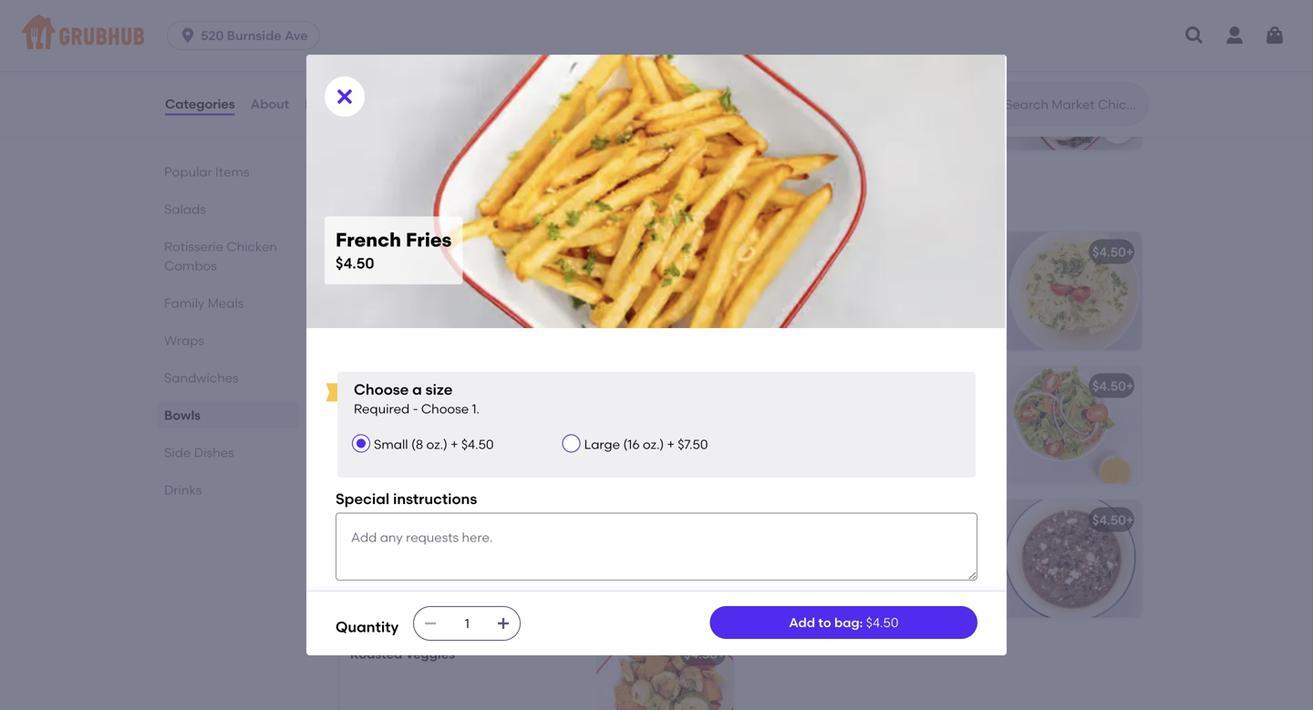 Task type: vqa. For each thing, say whether or not it's contained in the screenshot.
520
yes



Task type: describe. For each thing, give the bounding box(es) containing it.
roasted for roasted chicken bowl
[[759, 45, 811, 60]]

roasted chicken bowl image
[[1005, 32, 1142, 151]]

520 burnside ave
[[201, 28, 308, 43]]

rotisserie chicken combos
[[164, 239, 277, 274]]

mixed greens image
[[1005, 366, 1142, 485]]

family
[[164, 295, 205, 311]]

svg image down search market chicken search field
[[1107, 116, 1129, 138]]

corn. for roasted chicken bowl
[[839, 89, 870, 104]]

quinoa, for roasted
[[792, 70, 839, 86]]

drinks
[[164, 482, 202, 498]]

0 horizontal spatial dishes
[[194, 445, 234, 461]]

special instructions
[[336, 490, 477, 508]]

choose a size required - choose 1.
[[354, 381, 480, 417]]

and for roasted
[[811, 89, 836, 104]]

$4.50 + for roasted potatoes
[[684, 512, 725, 528]]

pulled chicken bowl
[[350, 45, 477, 60]]

black beans
[[759, 512, 836, 528]]

svg image down 'pulled'
[[334, 86, 356, 107]]

about
[[250, 96, 289, 112]]

quinoa, for pulled
[[383, 70, 430, 86]]

(16
[[623, 437, 640, 453]]

Search Market Chicken search field
[[1003, 96, 1143, 113]]

roasted veggies image
[[596, 634, 733, 710]]

+ for potato salad image
[[1126, 244, 1134, 260]]

bowl for pulled chicken bowl
[[447, 45, 477, 60]]

black
[[759, 512, 794, 528]]

large
[[584, 437, 620, 453]]

instructions
[[393, 490, 477, 508]]

bowl for roasted chicken bowl
[[868, 45, 899, 60]]

required
[[354, 401, 410, 417]]

520
[[201, 28, 224, 43]]

and for pulled
[[402, 89, 427, 104]]

veggie rice button
[[339, 366, 733, 485]]

french fries
[[350, 244, 426, 260]]

bag:
[[834, 615, 863, 631]]

meals
[[208, 295, 244, 311]]

chicken for pulled
[[392, 45, 444, 60]]

tomato, for roasted
[[759, 89, 808, 104]]

popular items
[[164, 164, 249, 180]]

1 horizontal spatial side dishes
[[336, 189, 445, 212]]

combos
[[164, 258, 217, 274]]

small
[[374, 437, 408, 453]]

roasted potatoes
[[350, 512, 462, 528]]

size
[[426, 381, 453, 398]]

0 horizontal spatial side
[[164, 445, 191, 461]]

black beans image
[[1005, 500, 1142, 619]]

+ for roasted veggies image
[[718, 646, 725, 662]]

oz.) for large (16 oz.)
[[643, 437, 664, 453]]

roasted veggies
[[350, 646, 455, 662]]

black for pulled chicken bowl
[[433, 70, 467, 86]]

salads
[[164, 202, 206, 217]]

bowls
[[164, 408, 201, 423]]

0 horizontal spatial side dishes
[[164, 445, 234, 461]]

oz.) for small (8 oz.)
[[426, 437, 448, 453]]

roasted for roasted potatoes
[[350, 512, 402, 528]]

about button
[[250, 71, 290, 137]]

pulled chicken bowl image
[[596, 32, 733, 151]]

black for roasted chicken bowl
[[842, 70, 876, 86]]

$4.50 + for black beans
[[1093, 512, 1134, 528]]

svg image down $12.00
[[699, 116, 720, 138]]

1.
[[472, 401, 480, 417]]

$4.50 for roasted potatoes image
[[684, 512, 718, 528]]

chicken for roasted
[[814, 45, 865, 60]]

roasted chicken bowl
[[759, 45, 899, 60]]

french for french fries
[[350, 244, 393, 260]]

family meals
[[164, 295, 244, 311]]

$4.50 for roasted veggies image
[[684, 646, 718, 662]]

beans
[[797, 512, 836, 528]]

svg image inside 520 burnside ave button
[[179, 26, 197, 45]]

greens, for pulled chicken bowl
[[515, 70, 560, 86]]



Task type: locate. For each thing, give the bounding box(es) containing it.
1 horizontal spatial greens,
[[923, 70, 969, 86]]

$4.50 + for french fries
[[684, 244, 725, 260]]

$12.00
[[684, 45, 722, 60]]

fries
[[406, 228, 452, 252], [396, 244, 426, 260]]

special
[[336, 490, 390, 508]]

tomato, for pulled
[[350, 89, 399, 104]]

tomato,
[[350, 89, 399, 104], [759, 89, 808, 104]]

1 horizontal spatial choose
[[421, 401, 469, 417]]

$4.50 for french fries image
[[684, 244, 718, 260]]

quinoa, down roasted chicken bowl
[[792, 70, 839, 86]]

rice, for roasted
[[759, 70, 789, 86]]

2 greens, from the left
[[923, 70, 969, 86]]

1 quinoa, from the left
[[383, 70, 430, 86]]

520 burnside ave button
[[167, 21, 327, 50]]

1 horizontal spatial rice,
[[759, 70, 789, 86]]

2 tomato, from the left
[[759, 89, 808, 104]]

1 horizontal spatial side
[[336, 189, 378, 212]]

2 oz.) from the left
[[643, 437, 664, 453]]

0 horizontal spatial and
[[402, 89, 427, 104]]

side down bowls
[[164, 445, 191, 461]]

main navigation navigation
[[0, 0, 1313, 71]]

corn. for pulled chicken bowl
[[430, 89, 461, 104]]

0 horizontal spatial tomato,
[[350, 89, 399, 104]]

+ for mixed greens image
[[1126, 378, 1134, 394]]

fries for french fries
[[396, 244, 426, 260]]

fries for french fries $4.50
[[406, 228, 452, 252]]

2 corn. from the left
[[839, 89, 870, 104]]

1 vertical spatial choose
[[421, 401, 469, 417]]

french inside french fries $4.50
[[336, 228, 401, 252]]

french fries image
[[596, 232, 733, 350]]

beans, down roasted chicken bowl
[[879, 70, 920, 86]]

1 bowl from the left
[[447, 45, 477, 60]]

1 horizontal spatial black
[[842, 70, 876, 86]]

$4.50 + for potato salad
[[1093, 244, 1134, 260]]

0 vertical spatial choose
[[354, 381, 409, 398]]

pulled
[[350, 45, 389, 60]]

2 vertical spatial roasted
[[350, 646, 402, 662]]

rotisserie
[[164, 239, 223, 254]]

side up french fries
[[336, 189, 378, 212]]

$7.50
[[678, 437, 708, 453]]

burnside
[[227, 28, 282, 43]]

beans,
[[470, 70, 512, 86], [879, 70, 920, 86]]

1 horizontal spatial dishes
[[382, 189, 445, 212]]

tomato, down 'pulled'
[[350, 89, 399, 104]]

veggie rice
[[350, 378, 424, 394]]

veggie
[[350, 378, 394, 394]]

search icon image
[[976, 93, 998, 115]]

2 rice, quinoa, black beans, greens, tomato, and corn. from the left
[[759, 70, 969, 104]]

rice, for pulled
[[350, 70, 380, 86]]

1 black from the left
[[433, 70, 467, 86]]

1 oz.) from the left
[[426, 437, 448, 453]]

0 horizontal spatial rice,
[[350, 70, 380, 86]]

reviews
[[305, 96, 355, 112]]

-
[[413, 401, 418, 417]]

beans, for pulled chicken bowl
[[470, 70, 512, 86]]

and down roasted chicken bowl
[[811, 89, 836, 104]]

ave
[[285, 28, 308, 43]]

potato salad
[[759, 244, 841, 260]]

+ for french fries image
[[718, 244, 725, 260]]

1 greens, from the left
[[515, 70, 560, 86]]

dishes up french fries $4.50
[[382, 189, 445, 212]]

chicken inside the rotisserie chicken combos
[[226, 239, 277, 254]]

roasted
[[759, 45, 811, 60], [350, 512, 402, 528], [350, 646, 402, 662]]

add
[[789, 615, 815, 631]]

quantity
[[336, 618, 399, 636]]

choose up required on the bottom left
[[354, 381, 409, 398]]

and down pulled chicken bowl
[[402, 89, 427, 104]]

fries inside french fries $4.50
[[406, 228, 452, 252]]

tomato, down roasted chicken bowl
[[759, 89, 808, 104]]

1 horizontal spatial tomato,
[[759, 89, 808, 104]]

roasted down the quantity
[[350, 646, 402, 662]]

0 horizontal spatial rice, quinoa, black beans, greens, tomato, and corn.
[[350, 70, 560, 104]]

0 horizontal spatial beans,
[[470, 70, 512, 86]]

2 bowl from the left
[[868, 45, 899, 60]]

$4.50 +
[[684, 244, 725, 260], [1093, 244, 1134, 260], [1093, 378, 1134, 394], [684, 512, 725, 528], [1093, 512, 1134, 528], [684, 646, 725, 662]]

veggies
[[405, 646, 455, 662]]

+
[[718, 244, 725, 260], [1126, 244, 1134, 260], [1126, 378, 1134, 394], [451, 437, 458, 453], [667, 437, 675, 453], [718, 512, 725, 528], [1126, 512, 1134, 528], [718, 646, 725, 662]]

dishes up drinks
[[194, 445, 234, 461]]

black
[[433, 70, 467, 86], [842, 70, 876, 86]]

choose
[[354, 381, 409, 398], [421, 401, 469, 417]]

0 horizontal spatial quinoa,
[[383, 70, 430, 86]]

1 rice, from the left
[[350, 70, 380, 86]]

+ for black beans image on the bottom right of the page
[[1126, 512, 1134, 528]]

categories
[[165, 96, 235, 112]]

1 horizontal spatial oz.)
[[643, 437, 664, 453]]

small (8 oz.) + $4.50
[[374, 437, 494, 453]]

0 horizontal spatial bowl
[[447, 45, 477, 60]]

2 black from the left
[[842, 70, 876, 86]]

0 vertical spatial roasted
[[759, 45, 811, 60]]

rice, quinoa, black beans, greens, tomato, and corn. down roasted chicken bowl
[[759, 70, 969, 104]]

1 corn. from the left
[[430, 89, 461, 104]]

veggie rice image
[[596, 366, 733, 485]]

0 horizontal spatial chicken
[[226, 239, 277, 254]]

potato salad image
[[1005, 232, 1142, 350]]

svg image
[[1184, 25, 1206, 47], [1264, 25, 1286, 47], [179, 26, 197, 45], [496, 617, 511, 631]]

roasted potatoes image
[[596, 500, 733, 619]]

1 vertical spatial roasted
[[350, 512, 402, 528]]

1 horizontal spatial corn.
[[839, 89, 870, 104]]

black down pulled chicken bowl
[[433, 70, 467, 86]]

1 and from the left
[[402, 89, 427, 104]]

corn.
[[430, 89, 461, 104], [839, 89, 870, 104]]

rice, quinoa, black beans, greens, tomato, and corn. for pulled chicken bowl
[[350, 70, 560, 104]]

reviews button
[[304, 71, 356, 137]]

$4.50 for mixed greens image
[[1093, 378, 1126, 394]]

1 vertical spatial side
[[164, 445, 191, 461]]

2 rice, from the left
[[759, 70, 789, 86]]

side dishes
[[336, 189, 445, 212], [164, 445, 234, 461]]

Special instructions text field
[[336, 513, 978, 581]]

items
[[215, 164, 249, 180]]

rice, down roasted chicken bowl
[[759, 70, 789, 86]]

side dishes up drinks
[[164, 445, 234, 461]]

potatoes
[[405, 512, 462, 528]]

popular
[[164, 164, 212, 180]]

1 horizontal spatial chicken
[[392, 45, 444, 60]]

rice, down 'pulled'
[[350, 70, 380, 86]]

+ for roasted potatoes image
[[718, 512, 725, 528]]

1 horizontal spatial rice, quinoa, black beans, greens, tomato, and corn.
[[759, 70, 969, 104]]

potato
[[759, 244, 801, 260]]

add to bag: $4.50
[[789, 615, 899, 631]]

and
[[402, 89, 427, 104], [811, 89, 836, 104]]

quinoa,
[[383, 70, 430, 86], [792, 70, 839, 86]]

wraps
[[164, 333, 204, 348]]

svg image
[[334, 86, 356, 107], [699, 116, 720, 138], [1107, 116, 1129, 138], [423, 617, 438, 631]]

oz.) right the (8
[[426, 437, 448, 453]]

$4.50
[[684, 244, 718, 260], [1093, 244, 1126, 260], [336, 254, 374, 272], [1093, 378, 1126, 394], [461, 437, 494, 453], [684, 512, 718, 528], [1093, 512, 1126, 528], [866, 615, 899, 631], [684, 646, 718, 662]]

1 vertical spatial side dishes
[[164, 445, 234, 461]]

bowl
[[447, 45, 477, 60], [868, 45, 899, 60]]

0 vertical spatial side dishes
[[336, 189, 445, 212]]

rice, quinoa, black beans, greens, tomato, and corn. for roasted chicken bowl
[[759, 70, 969, 104]]

1 horizontal spatial beans,
[[879, 70, 920, 86]]

french for french fries $4.50
[[336, 228, 401, 252]]

chicken
[[392, 45, 444, 60], [814, 45, 865, 60], [226, 239, 277, 254]]

0 vertical spatial side
[[336, 189, 378, 212]]

0 horizontal spatial oz.)
[[426, 437, 448, 453]]

sandwiches
[[164, 370, 239, 386]]

$4.50 for potato salad image
[[1093, 244, 1126, 260]]

choose down size
[[421, 401, 469, 417]]

1 beans, from the left
[[470, 70, 512, 86]]

Input item quantity number field
[[447, 607, 487, 640]]

salad
[[804, 244, 841, 260]]

beans, for roasted chicken bowl
[[879, 70, 920, 86]]

$4.50 inside french fries $4.50
[[336, 254, 374, 272]]

corn. down roasted chicken bowl
[[839, 89, 870, 104]]

black down roasted chicken bowl
[[842, 70, 876, 86]]

dishes
[[382, 189, 445, 212], [194, 445, 234, 461]]

corn. down pulled chicken bowl
[[430, 89, 461, 104]]

french
[[336, 228, 401, 252], [350, 244, 393, 260]]

categories button
[[164, 71, 236, 137]]

svg image up "veggies"
[[423, 617, 438, 631]]

rice
[[397, 378, 424, 394]]

$4.50 for black beans image on the bottom right of the page
[[1093, 512, 1126, 528]]

beans, down pulled chicken bowl
[[470, 70, 512, 86]]

quinoa, down pulled chicken bowl
[[383, 70, 430, 86]]

side dishes up french fries $4.50
[[336, 189, 445, 212]]

greens, for roasted chicken bowl
[[923, 70, 969, 86]]

1 vertical spatial dishes
[[194, 445, 234, 461]]

0 horizontal spatial black
[[433, 70, 467, 86]]

rice,
[[350, 70, 380, 86], [759, 70, 789, 86]]

roasted right $12.00
[[759, 45, 811, 60]]

(8
[[411, 437, 423, 453]]

2 quinoa, from the left
[[792, 70, 839, 86]]

0 horizontal spatial greens,
[[515, 70, 560, 86]]

1 tomato, from the left
[[350, 89, 399, 104]]

2 beans, from the left
[[879, 70, 920, 86]]

1 rice, quinoa, black beans, greens, tomato, and corn. from the left
[[350, 70, 560, 104]]

roasted down special at the left of page
[[350, 512, 402, 528]]

oz.)
[[426, 437, 448, 453], [643, 437, 664, 453]]

1 horizontal spatial bowl
[[868, 45, 899, 60]]

1 horizontal spatial quinoa,
[[792, 70, 839, 86]]

2 and from the left
[[811, 89, 836, 104]]

to
[[818, 615, 831, 631]]

1 horizontal spatial and
[[811, 89, 836, 104]]

2 horizontal spatial chicken
[[814, 45, 865, 60]]

side
[[336, 189, 378, 212], [164, 445, 191, 461]]

greens,
[[515, 70, 560, 86], [923, 70, 969, 86]]

0 vertical spatial dishes
[[382, 189, 445, 212]]

oz.) right "(16"
[[643, 437, 664, 453]]

rice, quinoa, black beans, greens, tomato, and corn. down pulled chicken bowl
[[350, 70, 560, 104]]

a
[[412, 381, 422, 398]]

0 horizontal spatial corn.
[[430, 89, 461, 104]]

0 horizontal spatial choose
[[354, 381, 409, 398]]

rice, quinoa, black beans, greens, tomato, and corn.
[[350, 70, 560, 104], [759, 70, 969, 104]]

french fries $4.50
[[336, 228, 452, 272]]

large (16 oz.) + $7.50
[[584, 437, 708, 453]]



